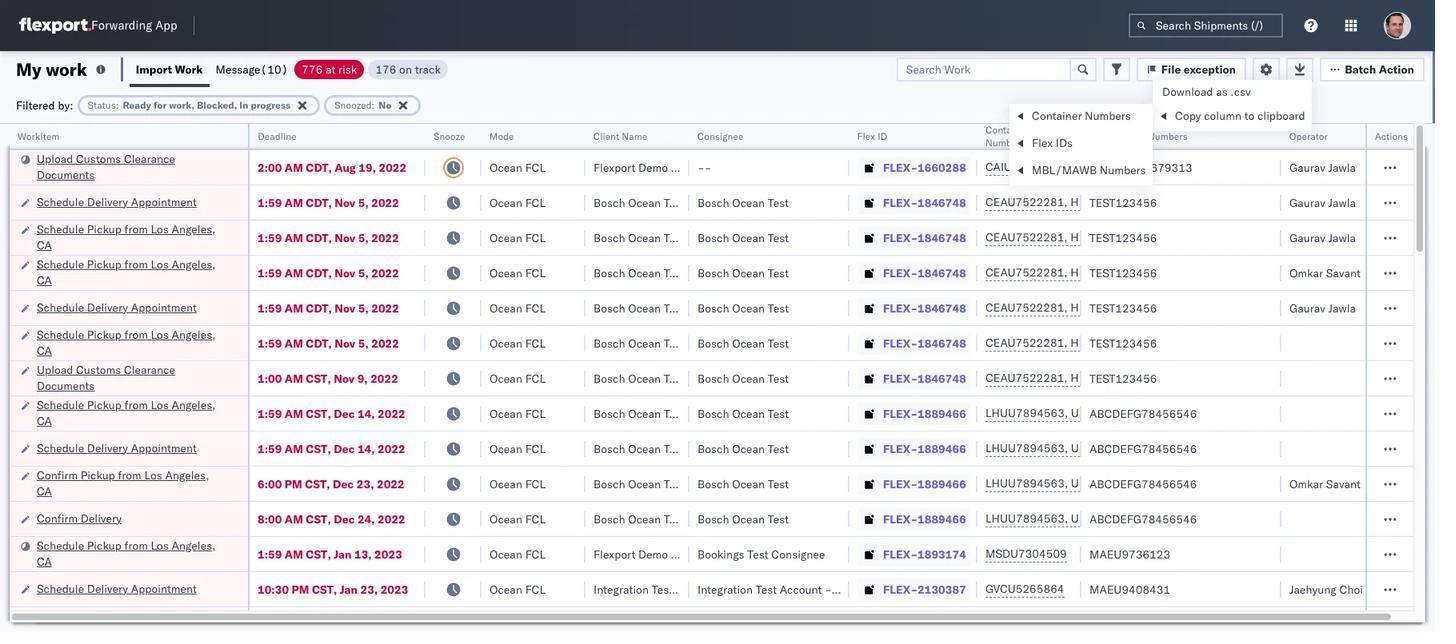 Task type: describe. For each thing, give the bounding box(es) containing it.
ocean fcl for schedule delivery appointment link associated with 1:59 am cdt, nov 5, 2022
[[490, 301, 546, 316]]

1 schedule delivery appointment from the top
[[37, 195, 197, 209]]

1:00 am cst, nov 9, 2022
[[258, 372, 398, 386]]

deadline button
[[250, 127, 410, 143]]

am for schedule delivery appointment link associated with 1:59 am cdt, nov 5, 2022
[[285, 301, 303, 316]]

from for schedule pickup from rotterdam, netherlands link
[[124, 609, 148, 624]]

11 fcl from the top
[[525, 513, 546, 527]]

2 1:59 from the top
[[258, 231, 282, 245]]

pickup for fifth the schedule pickup from los angeles, ca link from the top
[[87, 539, 122, 553]]

ceau7522281, hlxu6269489, hlxu8034992 for 5th schedule pickup from los angeles, ca button from the bottom
[[986, 230, 1234, 245]]

cst, down 1:59 am cst, jan 13, 2023
[[312, 583, 337, 597]]

for
[[154, 99, 167, 111]]

cst, left 9,
[[306, 372, 331, 386]]

ymluw236679313
[[1090, 160, 1193, 175]]

9 schedule from the top
[[37, 582, 84, 597]]

workitem
[[18, 130, 59, 142]]

3 1846748 from the top
[[918, 266, 967, 280]]

8 1:59 from the top
[[258, 548, 282, 562]]

3 hlxu8034992 from the top
[[1156, 266, 1234, 280]]

6 cdt, from the top
[[306, 336, 332, 351]]

3 schedule pickup from los angeles, ca link from the top
[[37, 327, 227, 359]]

choi
[[1340, 583, 1363, 597]]

11 ocean fcl from the top
[[490, 513, 546, 527]]

workitem button
[[10, 127, 232, 143]]

clearance for 2:00 am cdt, aug 19, 2022
[[124, 152, 175, 166]]

container inside 'button'
[[986, 124, 1029, 136]]

2 1846748 from the top
[[918, 231, 967, 245]]

maeu9408431
[[1090, 583, 1171, 597]]

1:59 am cdt, nov 5, 2022 for fifth the schedule pickup from los angeles, ca link from the bottom
[[258, 231, 399, 245]]

flex-1889466 for schedule delivery appointment
[[883, 442, 967, 457]]

6:00
[[258, 477, 282, 492]]

ocean fcl for 1:00 am cst, nov 9, 2022 upload customs clearance documents link
[[490, 372, 546, 386]]

2 hlxu6269489, from the top
[[1071, 230, 1153, 245]]

7 flex- from the top
[[883, 372, 918, 386]]

lhuu7894563, uetu5238478 for schedule delivery appointment
[[986, 442, 1149, 456]]

upload customs clearance documents button for 1:00 am cst, nov 9, 2022
[[37, 362, 227, 396]]

cst, up 6:00 pm cst, dec 23, 2022
[[306, 442, 331, 457]]

snoozed
[[335, 99, 372, 111]]

4 hlxu6269489, from the top
[[1071, 301, 1153, 315]]

6 hlxu8034992 from the top
[[1156, 371, 1234, 386]]

dec left 24,
[[334, 513, 355, 527]]

resize handle column header for workitem
[[229, 124, 248, 633]]

4 schedule pickup from los angeles, ca button from the top
[[37, 397, 227, 431]]

confirm for confirm pickup from los angeles, ca
[[37, 469, 78, 483]]

los for 4th the schedule pickup from los angeles, ca link from the bottom of the page
[[151, 257, 169, 272]]

3 test123456 from the top
[[1090, 266, 1157, 280]]

ca for third the schedule pickup from los angeles, ca link
[[37, 344, 52, 358]]

10:30
[[258, 583, 289, 597]]

3 cdt, from the top
[[306, 231, 332, 245]]

6 schedule from the top
[[37, 398, 84, 413]]

flex ids
[[1032, 136, 1073, 150]]

fcl for schedule delivery appointment link associated with 10:30 pm cst, jan 23, 2023
[[525, 583, 546, 597]]

5 cdt, from the top
[[306, 301, 332, 316]]

consignee down consignee button in the top of the page
[[671, 160, 725, 175]]

origin
[[1400, 583, 1431, 597]]

flex-1660288
[[883, 160, 967, 175]]

jaehyung
[[1290, 583, 1337, 597]]

5 schedule pickup from los angeles, ca button from the top
[[37, 538, 227, 572]]

schedule delivery appointment button for 10:30 pm cst, jan 23, 2023
[[37, 581, 197, 599]]

in
[[240, 99, 248, 111]]

6 1846748 from the top
[[918, 372, 967, 386]]

pm for 10:30
[[292, 583, 309, 597]]

10:30 pm cst, jan 23, 2023
[[258, 583, 408, 597]]

5 1846748 from the top
[[918, 336, 967, 351]]

8 schedule from the top
[[37, 539, 84, 553]]

24,
[[358, 513, 375, 527]]

3 schedule from the top
[[37, 257, 84, 272]]

container numbers inside 'button'
[[986, 124, 1029, 149]]

1:59 am cst, jan 13, 2023
[[258, 548, 402, 562]]

2 gaurav jawla from the top
[[1290, 196, 1356, 210]]

1 1:59 from the top
[[258, 196, 282, 210]]

snoozed : no
[[335, 99, 392, 111]]

from for fifth the schedule pickup from los angeles, ca link from the top
[[124, 539, 148, 553]]

4 1:59 from the top
[[258, 301, 282, 316]]

3 schedule pickup from los angeles, ca button from the top
[[37, 327, 227, 360]]

lhuu7894563, for schedule delivery appointment
[[986, 442, 1068, 456]]

4 lhuu7894563, from the top
[[986, 512, 1068, 527]]

pickup for 4th the schedule pickup from los angeles, ca link from the top
[[87, 398, 122, 413]]

6 ceau7522281, from the top
[[986, 371, 1068, 386]]

ready
[[123, 99, 151, 111]]

1660288
[[918, 160, 967, 175]]

uetu5238478 for schedule delivery appointment
[[1071, 442, 1149, 456]]

resize handle column header for flex id
[[959, 124, 978, 633]]

gaurav for schedule pickup from los angeles, ca
[[1290, 231, 1326, 245]]

flex-1846748 for 4th the schedule pickup from los angeles, ca link from the bottom of the page
[[883, 266, 967, 280]]

no
[[379, 99, 392, 111]]

los for confirm pickup from los angeles, ca link
[[144, 469, 162, 483]]

ceau7522281, hlxu6269489, hlxu8034992 for 1:00 am cst, nov 9, 2022's 'upload customs clearance documents' button
[[986, 371, 1234, 386]]

work
[[46, 58, 87, 80]]

flex for flex id
[[858, 130, 876, 142]]

.csv
[[1231, 85, 1251, 99]]

3 flex- from the top
[[883, 231, 918, 245]]

demo for bookings
[[639, 548, 668, 562]]

am for 1:59 am cst, dec 14, 2022 schedule delivery appointment link
[[285, 442, 303, 457]]

Search Work text field
[[897, 57, 1071, 81]]

mbl/mawb numbers button
[[1082, 127, 1266, 143]]

upload customs clearance documents link for 1:00 am cst, nov 9, 2022
[[37, 362, 227, 394]]

lhuu7894563, uetu5238478 for schedule pickup from los angeles, ca
[[986, 407, 1149, 421]]

ca for 4th the schedule pickup from los angeles, ca link from the top
[[37, 414, 52, 429]]

my work
[[16, 58, 87, 80]]

2 schedule pickup from los angeles, ca link from the top
[[37, 256, 227, 288]]

pm for 6:00
[[285, 477, 302, 492]]

flexport. image
[[19, 18, 91, 34]]

schedule pickup from los angeles, ca for fifth the schedule pickup from los angeles, ca link from the top
[[37, 539, 216, 569]]

13 flex- from the top
[[883, 583, 918, 597]]

pickup for fifth the schedule pickup from los angeles, ca link from the bottom
[[87, 222, 122, 236]]

176
[[376, 62, 396, 76]]

5 hlxu6269489, from the top
[[1071, 336, 1153, 350]]

list box containing container numbers
[[1010, 104, 1153, 186]]

fcl for schedule delivery appointment link associated with 1:59 am cdt, nov 5, 2022
[[525, 301, 546, 316]]

flex-1889466 for schedule pickup from los angeles, ca
[[883, 407, 967, 421]]

ca for confirm pickup from los angeles, ca link
[[37, 485, 52, 499]]

my
[[16, 58, 41, 80]]

omkar for lhuu7894563, uetu5238478
[[1290, 477, 1324, 492]]

omkar for ceau7522281, hlxu6269489, hlxu8034992
[[1290, 266, 1324, 280]]

7 schedule from the top
[[37, 441, 84, 456]]

snooze
[[434, 130, 465, 142]]

schedule delivery appointment link for 1:59 am cdt, nov 5, 2022
[[37, 300, 197, 316]]

container numbers button
[[978, 121, 1066, 150]]

gaurav jawla for schedule pickup from los angeles, ca
[[1290, 231, 1356, 245]]

8 flex- from the top
[[883, 407, 918, 421]]

cst, down the 8:00 am cst, dec 24, 2022
[[306, 548, 331, 562]]

2 jawla from the top
[[1329, 196, 1356, 210]]

2 ocean fcl from the top
[[490, 196, 546, 210]]

3 hlxu6269489, from the top
[[1071, 266, 1153, 280]]

fcl for 4th the schedule pickup from los angeles, ca link from the bottom of the page
[[525, 266, 546, 280]]

angeles, for fifth the schedule pickup from los angeles, ca link from the bottom
[[172, 222, 216, 236]]

work
[[175, 62, 203, 76]]

6 flex- from the top
[[883, 336, 918, 351]]

ca for fifth the schedule pickup from los angeles, ca link from the bottom
[[37, 238, 52, 252]]

confirm delivery button
[[37, 511, 122, 529]]

4 flex- from the top
[[883, 266, 918, 280]]

4 1:59 am cdt, nov 5, 2022 from the top
[[258, 301, 399, 316]]

gvcu5265864
[[986, 583, 1065, 597]]

1:00
[[258, 372, 282, 386]]

lhuu7894563, for schedule pickup from los angeles, ca
[[986, 407, 1068, 421]]

am for upload customs clearance documents link related to 2:00 am cdt, aug 19, 2022
[[285, 160, 303, 175]]

1 5, from the top
[[358, 196, 369, 210]]

176 on track
[[376, 62, 441, 76]]

jaehyung choi - test origin a
[[1290, 583, 1436, 597]]

1 schedule from the top
[[37, 195, 84, 209]]

3 ceau7522281, from the top
[[986, 266, 1068, 280]]

1 appointment from the top
[[131, 195, 197, 209]]

file
[[1162, 62, 1181, 76]]

4 lhuu7894563, uetu5238478 from the top
[[986, 512, 1149, 527]]

ceau7522281, hlxu6269489, hlxu8034992 for fourth schedule pickup from los angeles, ca button from the bottom
[[986, 266, 1234, 280]]

numbers down mbl/mawb numbers button
[[1100, 163, 1146, 178]]

4 flex-1889466 from the top
[[883, 513, 967, 527]]

gaurav jawla for upload customs clearance documents
[[1290, 160, 1356, 175]]

resize handle column header for deadline
[[407, 124, 426, 633]]

ocean fcl for fifth the schedule pickup from los angeles, ca link from the bottom
[[490, 231, 546, 245]]

client name button
[[586, 127, 674, 143]]

flex-1846748 for fifth the schedule pickup from los angeles, ca link from the bottom
[[883, 231, 967, 245]]

1893174
[[918, 548, 967, 562]]

import work
[[136, 62, 203, 76]]

bookings test consignee
[[698, 548, 825, 562]]

4 1889466 from the top
[[918, 513, 967, 527]]

10 am from the top
[[285, 513, 303, 527]]

3 resize handle column header from the left
[[463, 124, 482, 633]]

integration
[[698, 583, 753, 597]]

deadline
[[258, 130, 296, 142]]

5 schedule pickup from los angeles, ca link from the top
[[37, 538, 227, 570]]

9 flex- from the top
[[883, 442, 918, 457]]

5 schedule from the top
[[37, 328, 84, 342]]

rotterdam,
[[151, 609, 208, 624]]

4 hlxu8034992 from the top
[[1156, 301, 1234, 315]]

demo for -
[[639, 160, 668, 175]]

6 test123456 from the top
[[1090, 372, 1157, 386]]

6 hlxu6269489, from the top
[[1071, 371, 1153, 386]]

import work button
[[130, 51, 209, 87]]

ocean fcl for 4th the schedule pickup from los angeles, ca link from the bottom of the page
[[490, 266, 546, 280]]

6:00 pm cst, dec 23, 2022
[[258, 477, 405, 492]]

uetu5238478 for confirm pickup from los angeles, ca
[[1071, 477, 1149, 491]]

flex id
[[858, 130, 888, 142]]

filtered
[[16, 98, 55, 112]]

2 schedule from the top
[[37, 222, 84, 236]]

1 1846748 from the top
[[918, 196, 967, 210]]

(10)
[[260, 62, 288, 76]]

client name
[[594, 130, 648, 142]]

10 resize handle column header from the left
[[1367, 124, 1386, 633]]

1 ceau7522281, hlxu6269489, hlxu8034992 from the top
[[986, 195, 1234, 210]]

confirm pickup from los angeles, ca button
[[37, 468, 227, 501]]

1:59 am cdt, nov 5, 2022 for third the schedule pickup from los angeles, ca link
[[258, 336, 399, 351]]

as
[[1216, 85, 1228, 99]]

id
[[878, 130, 888, 142]]

13,
[[354, 548, 372, 562]]

integration test account - karl lagerfeld
[[698, 583, 906, 597]]

2 gaurav from the top
[[1290, 196, 1326, 210]]

1 schedule delivery appointment link from the top
[[37, 194, 197, 210]]

jawla for upload customs clearance documents
[[1329, 160, 1356, 175]]

6 1:59 from the top
[[258, 407, 282, 421]]

los for 4th the schedule pickup from los angeles, ca link from the top
[[151, 398, 169, 413]]

abcdefg78456546 for schedule pickup from los angeles, ca
[[1090, 407, 1197, 421]]

--
[[698, 160, 712, 175]]

ceau7522281, hlxu6269489, hlxu8034992 for schedule delivery appointment button for 1:59 am cdt, nov 5, 2022
[[986, 301, 1234, 315]]

work,
[[169, 99, 195, 111]]

schedule pickup from los angeles, ca for 4th the schedule pickup from los angeles, ca link from the bottom of the page
[[37, 257, 216, 288]]

1 schedule pickup from los angeles, ca link from the top
[[37, 221, 227, 253]]

a
[[1434, 583, 1436, 597]]

schedule delivery appointment link for 1:59 am cst, dec 14, 2022
[[37, 441, 197, 457]]

fcl for fifth the schedule pickup from los angeles, ca link from the bottom
[[525, 231, 546, 245]]

appointment for 1:59 am cst, dec 14, 2022
[[131, 441, 197, 456]]

1 schedule delivery appointment button from the top
[[37, 194, 197, 212]]

schedule pickup from rotterdam, netherlands link
[[37, 609, 227, 633]]

angeles, for fifth the schedule pickup from los angeles, ca link from the top
[[172, 539, 216, 553]]

risk
[[339, 62, 357, 76]]

resize handle column header for mode
[[567, 124, 586, 633]]

4 schedule from the top
[[37, 300, 84, 315]]

ids
[[1056, 136, 1073, 150]]

mbl/mawb inside button
[[1090, 130, 1146, 142]]

7 fcl from the top
[[525, 372, 546, 386]]

23, for 2022
[[357, 477, 374, 492]]

mode
[[490, 130, 514, 142]]

at
[[326, 62, 336, 76]]

12 flex- from the top
[[883, 548, 918, 562]]

import
[[136, 62, 172, 76]]

10 flex- from the top
[[883, 477, 918, 492]]

message
[[216, 62, 260, 76]]

karl
[[835, 583, 855, 597]]

actions
[[1376, 130, 1409, 142]]

list box containing download as .csv
[[1153, 80, 1312, 131]]

1 1:59 am cdt, nov 5, 2022 from the top
[[258, 196, 399, 210]]

jawla for schedule delivery appointment
[[1329, 301, 1356, 316]]

batch action
[[1345, 62, 1415, 76]]

appointment for 10:30 pm cst, jan 23, 2023
[[131, 582, 197, 597]]

consignee button
[[690, 127, 834, 143]]

11 resize handle column header from the left
[[1395, 124, 1414, 633]]

1 hlxu6269489, from the top
[[1071, 195, 1153, 210]]

1 hlxu8034992 from the top
[[1156, 195, 1234, 210]]

from for 4th the schedule pickup from los angeles, ca link from the bottom of the page
[[124, 257, 148, 272]]

to
[[1245, 109, 1255, 123]]

2 ceau7522281, from the top
[[986, 230, 1068, 245]]

exception
[[1184, 62, 1236, 76]]

2 flex- from the top
[[883, 196, 918, 210]]

4 1846748 from the top
[[918, 301, 967, 316]]

schedule inside schedule pickup from rotterdam, netherlands
[[37, 609, 84, 624]]

1:59 am cdt, nov 5, 2022 for 4th the schedule pickup from los angeles, ca link from the bottom of the page
[[258, 266, 399, 280]]

776 at risk
[[302, 62, 357, 76]]

forwarding app link
[[19, 18, 177, 34]]

1 schedule pickup from los angeles, ca button from the top
[[37, 221, 227, 255]]

2130387
[[918, 583, 967, 597]]

angeles, for 4th the schedule pickup from los angeles, ca link from the bottom of the page
[[172, 257, 216, 272]]

5 flex- from the top
[[883, 301, 918, 316]]

schedule delivery appointment button for 1:59 am cst, dec 14, 2022
[[37, 441, 197, 458]]

angeles, for confirm pickup from los angeles, ca link
[[165, 469, 209, 483]]

776
[[302, 62, 323, 76]]

documents for 2:00
[[37, 168, 95, 182]]

blocked,
[[197, 99, 237, 111]]

1 vertical spatial mbl/mawb
[[1032, 163, 1097, 178]]



Task type: vqa. For each thing, say whether or not it's contained in the screenshot.
fourth 1:59 from the bottom
yes



Task type: locate. For each thing, give the bounding box(es) containing it.
schedule pickup from rotterdam, netherlands button
[[37, 609, 227, 633]]

1 horizontal spatial container numbers
[[1032, 109, 1131, 123]]

pm right 10:30
[[292, 583, 309, 597]]

: left ready
[[116, 99, 119, 111]]

3 lhuu7894563, uetu5238478 from the top
[[986, 477, 1149, 491]]

1:59 am cst, dec 14, 2022 for schedule delivery appointment
[[258, 442, 406, 457]]

5 ocean fcl from the top
[[490, 301, 546, 316]]

list box
[[1153, 80, 1312, 131], [1010, 104, 1153, 186]]

container up the flex ids
[[1032, 109, 1082, 123]]

2 1:59 am cst, dec 14, 2022 from the top
[[258, 442, 406, 457]]

file exception
[[1162, 62, 1236, 76]]

abcdefg78456546
[[1090, 407, 1197, 421], [1090, 442, 1197, 457], [1090, 477, 1197, 492], [1090, 513, 1197, 527]]

2 resize handle column header from the left
[[407, 124, 426, 633]]

am for fifth the schedule pickup from los angeles, ca link from the top
[[285, 548, 303, 562]]

mbl/mawb up ymluw236679313
[[1090, 130, 1146, 142]]

numbers up the caiu7969337
[[986, 137, 1025, 149]]

1 flexport from the top
[[594, 160, 636, 175]]

lhuu7894563,
[[986, 407, 1068, 421], [986, 442, 1068, 456], [986, 477, 1068, 491], [986, 512, 1068, 527]]

clearance
[[124, 152, 175, 166], [124, 363, 175, 377]]

23, down 13,
[[361, 583, 378, 597]]

demo
[[639, 160, 668, 175], [639, 548, 668, 562]]

5,
[[358, 196, 369, 210], [358, 231, 369, 245], [358, 266, 369, 280], [358, 301, 369, 316], [358, 336, 369, 351]]

3 flex-1846748 from the top
[[883, 266, 967, 280]]

1:59 am cst, dec 14, 2022 up 6:00 pm cst, dec 23, 2022
[[258, 442, 406, 457]]

hlxu6269489,
[[1071, 195, 1153, 210], [1071, 230, 1153, 245], [1071, 266, 1153, 280], [1071, 301, 1153, 315], [1071, 336, 1153, 350], [1071, 371, 1153, 386]]

mode button
[[482, 127, 570, 143]]

from for confirm pickup from los angeles, ca link
[[118, 469, 141, 483]]

schedule delivery appointment
[[37, 195, 197, 209], [37, 300, 197, 315], [37, 441, 197, 456], [37, 582, 197, 597]]

5, for schedule delivery appointment link associated with 1:59 am cdt, nov 5, 2022
[[358, 301, 369, 316]]

dec for schedule delivery appointment
[[334, 442, 355, 457]]

delivery for 10:30 pm cst, jan 23, 2023
[[87, 582, 128, 597]]

7 ocean fcl from the top
[[490, 372, 546, 386]]

cst, up the 8:00 am cst, dec 24, 2022
[[305, 477, 330, 492]]

2023 right 13,
[[375, 548, 402, 562]]

copy column to clipboard
[[1176, 109, 1306, 123]]

savant
[[1327, 266, 1361, 280], [1327, 477, 1361, 492]]

0 vertical spatial clearance
[[124, 152, 175, 166]]

jan down 13,
[[340, 583, 358, 597]]

operator
[[1290, 130, 1328, 142]]

lhuu7894563, uetu5238478 for confirm pickup from los angeles, ca
[[986, 477, 1149, 491]]

3 1:59 from the top
[[258, 266, 282, 280]]

0 vertical spatial customs
[[76, 152, 121, 166]]

1 vertical spatial container numbers
[[986, 124, 1029, 149]]

flexport for bookings test consignee
[[594, 548, 636, 562]]

9 am from the top
[[285, 442, 303, 457]]

upload customs clearance documents button for 2:00 am cdt, aug 19, 2022
[[37, 151, 227, 184]]

1:59 am cst, dec 14, 2022 down the 1:00 am cst, nov 9, 2022 in the bottom left of the page
[[258, 407, 406, 421]]

flex
[[858, 130, 876, 142], [1032, 136, 1053, 150]]

demo left "bookings"
[[639, 548, 668, 562]]

customs for 1:00 am cst, nov 9, 2022
[[76, 363, 121, 377]]

1 vertical spatial jan
[[340, 583, 358, 597]]

8:00 am cst, dec 24, 2022
[[258, 513, 406, 527]]

1 flex-1846748 from the top
[[883, 196, 967, 210]]

3 lhuu7894563, from the top
[[986, 477, 1068, 491]]

flex-1893174
[[883, 548, 967, 562]]

flex left id
[[858, 130, 876, 142]]

demo down name
[[639, 160, 668, 175]]

23, for 2023
[[361, 583, 378, 597]]

fcl for 4th the schedule pickup from los angeles, ca link from the top
[[525, 407, 546, 421]]

2023 for 10:30 pm cst, jan 23, 2023
[[381, 583, 408, 597]]

from for 4th the schedule pickup from los angeles, ca link from the top
[[124, 398, 148, 413]]

gaurav jawla for schedule delivery appointment
[[1290, 301, 1356, 316]]

1889466 for confirm pickup from los angeles, ca
[[918, 477, 967, 492]]

am
[[285, 160, 303, 175], [285, 196, 303, 210], [285, 231, 303, 245], [285, 266, 303, 280], [285, 301, 303, 316], [285, 336, 303, 351], [285, 372, 303, 386], [285, 407, 303, 421], [285, 442, 303, 457], [285, 513, 303, 527], [285, 548, 303, 562]]

8:00
[[258, 513, 282, 527]]

numbers inside container numbers 'button'
[[986, 137, 1025, 149]]

mbl/mawb numbers inside mbl/mawb numbers button
[[1090, 130, 1188, 142]]

2 hlxu8034992 from the top
[[1156, 230, 1234, 245]]

4 schedule pickup from los angeles, ca link from the top
[[37, 397, 227, 429]]

angeles, for 4th the schedule pickup from los angeles, ca link from the top
[[172, 398, 216, 413]]

2 lhuu7894563, from the top
[[986, 442, 1068, 456]]

cst, down the 1:00 am cst, nov 9, 2022 in the bottom left of the page
[[306, 407, 331, 421]]

flex-1846748 for 1:00 am cst, nov 9, 2022 upload customs clearance documents link
[[883, 372, 967, 386]]

flex-1846748
[[883, 196, 967, 210], [883, 231, 967, 245], [883, 266, 967, 280], [883, 301, 967, 316], [883, 336, 967, 351], [883, 372, 967, 386]]

0 vertical spatial 14,
[[358, 407, 375, 421]]

14, down 9,
[[358, 407, 375, 421]]

schedule delivery appointment link
[[37, 194, 197, 210], [37, 300, 197, 316], [37, 441, 197, 457], [37, 581, 197, 597]]

container up the caiu7969337
[[986, 124, 1029, 136]]

2 schedule delivery appointment link from the top
[[37, 300, 197, 316]]

confirm for confirm delivery
[[37, 512, 78, 526]]

4 test123456 from the top
[[1090, 301, 1157, 316]]

flex for flex ids
[[1032, 136, 1053, 150]]

0 vertical spatial mbl/mawb
[[1090, 130, 1146, 142]]

1 vertical spatial mbl/mawb numbers
[[1032, 163, 1146, 178]]

0 vertical spatial flexport demo consignee
[[594, 160, 725, 175]]

0 vertical spatial confirm
[[37, 469, 78, 483]]

savant for ceau7522281, hlxu6269489, hlxu8034992
[[1327, 266, 1361, 280]]

1 vertical spatial documents
[[37, 379, 95, 393]]

0 horizontal spatial container
[[986, 124, 1029, 136]]

mbl/mawb numbers down ids
[[1032, 163, 1146, 178]]

0 vertical spatial upload customs clearance documents
[[37, 152, 175, 182]]

2 am from the top
[[285, 196, 303, 210]]

5 test123456 from the top
[[1090, 336, 1157, 351]]

upload customs clearance documents
[[37, 152, 175, 182], [37, 363, 175, 393]]

2 schedule pickup from los angeles, ca button from the top
[[37, 256, 227, 290]]

numbers up ymluw236679313
[[1085, 109, 1131, 123]]

5, for fifth the schedule pickup from los angeles, ca link from the bottom
[[358, 231, 369, 245]]

1 vertical spatial omkar
[[1290, 477, 1324, 492]]

fcl for confirm pickup from los angeles, ca link
[[525, 477, 546, 492]]

4 appointment from the top
[[131, 582, 197, 597]]

consignee up --
[[698, 130, 744, 142]]

0 vertical spatial flexport
[[594, 160, 636, 175]]

flex-1889466 for confirm pickup from los angeles, ca
[[883, 477, 967, 492]]

14, up 6:00 pm cst, dec 23, 2022
[[358, 442, 375, 457]]

1 lhuu7894563, uetu5238478 from the top
[[986, 407, 1149, 421]]

2 clearance from the top
[[124, 363, 175, 377]]

upload customs clearance documents for 2:00 am cdt, aug 19, 2022
[[37, 152, 175, 182]]

14, for schedule delivery appointment
[[358, 442, 375, 457]]

ocean fcl for confirm pickup from los angeles, ca link
[[490, 477, 546, 492]]

2 cdt, from the top
[[306, 196, 332, 210]]

forwarding
[[91, 18, 152, 33]]

2 5, from the top
[[358, 231, 369, 245]]

1 : from the left
[[116, 99, 119, 111]]

1 upload from the top
[[37, 152, 73, 166]]

1 vertical spatial upload customs clearance documents button
[[37, 362, 227, 396]]

cst, up 1:59 am cst, jan 13, 2023
[[306, 513, 331, 527]]

pickup for confirm pickup from los angeles, ca link
[[81, 469, 115, 483]]

flex inside button
[[858, 130, 876, 142]]

2 test123456 from the top
[[1090, 231, 1157, 245]]

3 gaurav jawla from the top
[[1290, 231, 1356, 245]]

mbl/mawb numbers up ymluw236679313
[[1090, 130, 1188, 142]]

2 fcl from the top
[[525, 196, 546, 210]]

track
[[415, 62, 441, 76]]

0 vertical spatial omkar
[[1290, 266, 1324, 280]]

documents for 1:00
[[37, 379, 95, 393]]

schedule delivery appointment button
[[37, 194, 197, 212], [37, 300, 197, 317], [37, 441, 197, 458], [37, 581, 197, 599]]

upload customs clearance documents link for 2:00 am cdt, aug 19, 2022
[[37, 151, 227, 183]]

copy
[[1176, 109, 1202, 123]]

7 1:59 from the top
[[258, 442, 282, 457]]

1 flex- from the top
[[883, 160, 918, 175]]

download
[[1163, 85, 1214, 99]]

flexport for --
[[594, 160, 636, 175]]

am for 1:00 am cst, nov 9, 2022 upload customs clearance documents link
[[285, 372, 303, 386]]

:
[[116, 99, 119, 111], [372, 99, 375, 111]]

pickup inside schedule pickup from rotterdam, netherlands
[[87, 609, 122, 624]]

app
[[155, 18, 177, 33]]

1 horizontal spatial flex
[[1032, 136, 1053, 150]]

2 demo from the top
[[639, 548, 668, 562]]

consignee inside consignee button
[[698, 130, 744, 142]]

2 savant from the top
[[1327, 477, 1361, 492]]

pickup for 4th the schedule pickup from los angeles, ca link from the bottom of the page
[[87, 257, 122, 272]]

0 vertical spatial container numbers
[[1032, 109, 1131, 123]]

1 horizontal spatial list box
[[1153, 80, 1312, 131]]

container numbers inside list box
[[1032, 109, 1131, 123]]

dec down the 1:00 am cst, nov 9, 2022 in the bottom left of the page
[[334, 407, 355, 421]]

file exception button
[[1137, 57, 1247, 81], [1137, 57, 1247, 81]]

dec up 6:00 pm cst, dec 23, 2022
[[334, 442, 355, 457]]

0 vertical spatial 1:59 am cst, dec 14, 2022
[[258, 407, 406, 421]]

1 vertical spatial confirm
[[37, 512, 78, 526]]

0 horizontal spatial :
[[116, 99, 119, 111]]

fcl for fifth the schedule pickup from los angeles, ca link from the top
[[525, 548, 546, 562]]

1 vertical spatial customs
[[76, 363, 121, 377]]

0 horizontal spatial list box
[[1010, 104, 1153, 186]]

schedule delivery appointment for 1:59 am cst, dec 14, 2022
[[37, 441, 197, 456]]

confirm up confirm delivery at the left
[[37, 469, 78, 483]]

resize handle column header
[[229, 124, 248, 633], [407, 124, 426, 633], [463, 124, 482, 633], [567, 124, 586, 633], [671, 124, 690, 633], [831, 124, 850, 633], [959, 124, 978, 633], [1063, 124, 1082, 633], [1263, 124, 1282, 633], [1367, 124, 1386, 633], [1395, 124, 1414, 633]]

pm
[[285, 477, 302, 492], [292, 583, 309, 597]]

1 vertical spatial 1:59 am cst, dec 14, 2022
[[258, 442, 406, 457]]

ocean fcl for third the schedule pickup from los angeles, ca link
[[490, 336, 546, 351]]

lhuu7894563, for confirm pickup from los angeles, ca
[[986, 477, 1068, 491]]

ocean
[[490, 160, 523, 175], [490, 196, 523, 210], [628, 196, 661, 210], [732, 196, 765, 210], [490, 231, 523, 245], [628, 231, 661, 245], [732, 231, 765, 245], [490, 266, 523, 280], [628, 266, 661, 280], [732, 266, 765, 280], [490, 301, 523, 316], [628, 301, 661, 316], [732, 301, 765, 316], [490, 336, 523, 351], [628, 336, 661, 351], [732, 336, 765, 351], [490, 372, 523, 386], [628, 372, 661, 386], [732, 372, 765, 386], [490, 407, 523, 421], [628, 407, 661, 421], [732, 407, 765, 421], [490, 442, 523, 457], [628, 442, 661, 457], [732, 442, 765, 457], [490, 477, 523, 492], [628, 477, 661, 492], [732, 477, 765, 492], [490, 513, 523, 527], [628, 513, 661, 527], [732, 513, 765, 527], [490, 548, 523, 562], [490, 583, 523, 597]]

0 vertical spatial 23,
[[357, 477, 374, 492]]

2 omkar savant from the top
[[1290, 477, 1361, 492]]

0 horizontal spatial container numbers
[[986, 124, 1029, 149]]

pickup inside confirm pickup from los angeles, ca
[[81, 469, 115, 483]]

3 schedule delivery appointment link from the top
[[37, 441, 197, 457]]

1 schedule pickup from los angeles, ca from the top
[[37, 222, 216, 252]]

jan for 23,
[[340, 583, 358, 597]]

jan left 13,
[[334, 548, 352, 562]]

los
[[151, 222, 169, 236], [151, 257, 169, 272], [151, 328, 169, 342], [151, 398, 169, 413], [144, 469, 162, 483], [151, 539, 169, 553]]

am for fifth the schedule pickup from los angeles, ca link from the bottom
[[285, 231, 303, 245]]

batch
[[1345, 62, 1377, 76]]

1 vertical spatial flexport demo consignee
[[594, 548, 725, 562]]

1 1889466 from the top
[[918, 407, 967, 421]]

1 14, from the top
[[358, 407, 375, 421]]

5 1:59 from the top
[[258, 336, 282, 351]]

1 uetu5238478 from the top
[[1071, 407, 1149, 421]]

status
[[88, 99, 116, 111]]

1 vertical spatial 14,
[[358, 442, 375, 457]]

ocean fcl
[[490, 160, 546, 175], [490, 196, 546, 210], [490, 231, 546, 245], [490, 266, 546, 280], [490, 301, 546, 316], [490, 336, 546, 351], [490, 372, 546, 386], [490, 407, 546, 421], [490, 442, 546, 457], [490, 477, 546, 492], [490, 513, 546, 527], [490, 548, 546, 562], [490, 583, 546, 597]]

1 abcdefg78456546 from the top
[[1090, 407, 1197, 421]]

am for 4th the schedule pickup from los angeles, ca link from the bottom of the page
[[285, 266, 303, 280]]

pickup for schedule pickup from rotterdam, netherlands link
[[87, 609, 122, 624]]

1 vertical spatial upload customs clearance documents
[[37, 363, 175, 393]]

0 vertical spatial omkar savant
[[1290, 266, 1361, 280]]

1 horizontal spatial :
[[372, 99, 375, 111]]

schedule delivery appointment for 1:59 am cdt, nov 5, 2022
[[37, 300, 197, 315]]

client
[[594, 130, 620, 142]]

1 vertical spatial upload customs clearance documents link
[[37, 362, 227, 394]]

jan for 13,
[[334, 548, 352, 562]]

4 cdt, from the top
[[306, 266, 332, 280]]

0 vertical spatial 2023
[[375, 548, 402, 562]]

0 vertical spatial jan
[[334, 548, 352, 562]]

1 fcl from the top
[[525, 160, 546, 175]]

4 fcl from the top
[[525, 266, 546, 280]]

4 abcdefg78456546 from the top
[[1090, 513, 1197, 527]]

6 ca from the top
[[37, 555, 52, 569]]

schedule pickup from los angeles, ca for third the schedule pickup from los angeles, ca link
[[37, 328, 216, 358]]

consignee up integration
[[671, 548, 725, 562]]

netherlands
[[37, 625, 99, 633]]

delivery inside the confirm delivery link
[[81, 512, 122, 526]]

batch action button
[[1320, 57, 1425, 81]]

1 vertical spatial flexport
[[594, 548, 636, 562]]

6 fcl from the top
[[525, 336, 546, 351]]

gaurav for schedule delivery appointment
[[1290, 301, 1326, 316]]

name
[[622, 130, 648, 142]]

0 vertical spatial upload customs clearance documents button
[[37, 151, 227, 184]]

4 gaurav jawla from the top
[[1290, 301, 1356, 316]]

abcdefg78456546 for confirm pickup from los angeles, ca
[[1090, 477, 1197, 492]]

customs for 2:00 am cdt, aug 19, 2022
[[76, 152, 121, 166]]

9,
[[357, 372, 368, 386]]

2 upload customs clearance documents link from the top
[[37, 362, 227, 394]]

2:00 am cdt, aug 19, 2022
[[258, 160, 407, 175]]

1 vertical spatial savant
[[1327, 477, 1361, 492]]

1 ceau7522281, from the top
[[986, 195, 1068, 210]]

1889466
[[918, 407, 967, 421], [918, 442, 967, 457], [918, 477, 967, 492], [918, 513, 967, 527]]

0 vertical spatial documents
[[37, 168, 95, 182]]

angeles, for third the schedule pickup from los angeles, ca link
[[172, 328, 216, 342]]

10 schedule from the top
[[37, 609, 84, 624]]

2 abcdefg78456546 from the top
[[1090, 442, 1197, 457]]

flex-1889466 button
[[858, 403, 970, 425], [858, 403, 970, 425], [858, 438, 970, 461], [858, 438, 970, 461], [858, 473, 970, 496], [858, 473, 970, 496], [858, 509, 970, 531], [858, 509, 970, 531]]

aug
[[335, 160, 356, 175]]

3 1889466 from the top
[[918, 477, 967, 492]]

1 vertical spatial 2023
[[381, 583, 408, 597]]

1 horizontal spatial container
[[1032, 109, 1082, 123]]

2023
[[375, 548, 402, 562], [381, 583, 408, 597]]

1 vertical spatial pm
[[292, 583, 309, 597]]

8 resize handle column header from the left
[[1063, 124, 1082, 633]]

schedule delivery appointment link for 10:30 pm cst, jan 23, 2023
[[37, 581, 197, 597]]

4 flex-1846748 from the top
[[883, 301, 967, 316]]

gaurav jawla
[[1290, 160, 1356, 175], [1290, 196, 1356, 210], [1290, 231, 1356, 245], [1290, 301, 1356, 316]]

numbers inside mbl/mawb numbers button
[[1148, 130, 1188, 142]]

upload
[[37, 152, 73, 166], [37, 363, 73, 377]]

mbl/mawb numbers
[[1090, 130, 1188, 142], [1032, 163, 1146, 178]]

2023 down 1:59 am cst, jan 13, 2023
[[381, 583, 408, 597]]

4 resize handle column header from the left
[[567, 124, 586, 633]]

status : ready for work, blocked, in progress
[[88, 99, 291, 111]]

4 ceau7522281, from the top
[[986, 301, 1068, 315]]

2 14, from the top
[[358, 442, 375, 457]]

appointment
[[131, 195, 197, 209], [131, 300, 197, 315], [131, 441, 197, 456], [131, 582, 197, 597]]

1 vertical spatial upload
[[37, 363, 73, 377]]

6 ocean fcl from the top
[[490, 336, 546, 351]]

2 : from the left
[[372, 99, 375, 111]]

schedule pickup from rotterdam, netherlands
[[37, 609, 208, 633]]

1 upload customs clearance documents button from the top
[[37, 151, 227, 184]]

container numbers up the caiu7969337
[[986, 124, 1029, 149]]

on
[[399, 62, 412, 76]]

1 lhuu7894563, from the top
[[986, 407, 1068, 421]]

gaurav
[[1290, 160, 1326, 175], [1290, 196, 1326, 210], [1290, 231, 1326, 245], [1290, 301, 1326, 316]]

4 schedule delivery appointment from the top
[[37, 582, 197, 597]]

gaurav for upload customs clearance documents
[[1290, 160, 1326, 175]]

Search Shipments (/) text field
[[1129, 14, 1284, 38]]

am for 4th the schedule pickup from los angeles, ca link from the top
[[285, 407, 303, 421]]

11 flex- from the top
[[883, 513, 918, 527]]

2 ceau7522281, hlxu6269489, hlxu8034992 from the top
[[986, 230, 1234, 245]]

0 vertical spatial mbl/mawb numbers
[[1090, 130, 1188, 142]]

consignee up 'account'
[[772, 548, 825, 562]]

flexport demo consignee for -
[[594, 160, 725, 175]]

msdu7304509
[[986, 547, 1067, 562]]

0 vertical spatial pm
[[285, 477, 302, 492]]

from inside schedule pickup from rotterdam, netherlands
[[124, 609, 148, 624]]

dec
[[334, 407, 355, 421], [334, 442, 355, 457], [333, 477, 354, 492], [334, 513, 355, 527]]

3 jawla from the top
[[1329, 231, 1356, 245]]

from inside confirm pickup from los angeles, ca
[[118, 469, 141, 483]]

1 ocean fcl from the top
[[490, 160, 546, 175]]

omkar savant for ceau7522281, hlxu6269489, hlxu8034992
[[1290, 266, 1361, 280]]

flex-1660288 button
[[858, 156, 970, 179], [858, 156, 970, 179]]

from for third the schedule pickup from los angeles, ca link
[[124, 328, 148, 342]]

confirm inside confirm delivery button
[[37, 512, 78, 526]]

1 savant from the top
[[1327, 266, 1361, 280]]

upload for 2:00 am cdt, aug 19, 2022
[[37, 152, 73, 166]]

message (10)
[[216, 62, 288, 76]]

1 vertical spatial clearance
[[124, 363, 175, 377]]

1 vertical spatial demo
[[639, 548, 668, 562]]

container numbers up ids
[[1032, 109, 1131, 123]]

flex-2130387
[[883, 583, 967, 597]]

fcl
[[525, 160, 546, 175], [525, 196, 546, 210], [525, 231, 546, 245], [525, 266, 546, 280], [525, 301, 546, 316], [525, 336, 546, 351], [525, 372, 546, 386], [525, 407, 546, 421], [525, 442, 546, 457], [525, 477, 546, 492], [525, 513, 546, 527], [525, 548, 546, 562], [525, 583, 546, 597]]

0 vertical spatial upload customs clearance documents link
[[37, 151, 227, 183]]

flex left ids
[[1032, 136, 1053, 150]]

3 am from the top
[[285, 231, 303, 245]]

bookings
[[698, 548, 745, 562]]

1 flex-1889466 from the top
[[883, 407, 967, 421]]

mbl/mawb down ids
[[1032, 163, 1097, 178]]

action
[[1379, 62, 1415, 76]]

pm right 6:00 on the bottom of the page
[[285, 477, 302, 492]]

1889466 for schedule pickup from los angeles, ca
[[918, 407, 967, 421]]

clipboard
[[1258, 109, 1306, 123]]

5 flex-1846748 from the top
[[883, 336, 967, 351]]

14, for schedule pickup from los angeles, ca
[[358, 407, 375, 421]]

7 am from the top
[[285, 372, 303, 386]]

9 fcl from the top
[[525, 442, 546, 457]]

clearance for 1:00 am cst, nov 9, 2022
[[124, 363, 175, 377]]

10 fcl from the top
[[525, 477, 546, 492]]

5 hlxu8034992 from the top
[[1156, 336, 1234, 350]]

nov
[[335, 196, 356, 210], [335, 231, 356, 245], [335, 266, 356, 280], [335, 301, 356, 316], [335, 336, 356, 351], [334, 372, 355, 386]]

10 ocean fcl from the top
[[490, 477, 546, 492]]

ceau7522281, hlxu6269489, hlxu8034992
[[986, 195, 1234, 210], [986, 230, 1234, 245], [986, 266, 1234, 280], [986, 301, 1234, 315], [986, 336, 1234, 350], [986, 371, 1234, 386]]

5 ceau7522281, hlxu6269489, hlxu8034992 from the top
[[986, 336, 1234, 350]]

filtered by:
[[16, 98, 73, 112]]

progress
[[251, 99, 291, 111]]

0 horizontal spatial flex
[[858, 130, 876, 142]]

schedule delivery appointment button for 1:59 am cdt, nov 5, 2022
[[37, 300, 197, 317]]

confirm inside confirm pickup from los angeles, ca
[[37, 469, 78, 483]]

1 1:59 am cst, dec 14, 2022 from the top
[[258, 407, 406, 421]]

account
[[780, 583, 822, 597]]

los inside confirm pickup from los angeles, ca
[[144, 469, 162, 483]]

ca for fifth the schedule pickup from los angeles, ca link from the top
[[37, 555, 52, 569]]

1 vertical spatial container
[[986, 124, 1029, 136]]

confirm pickup from los angeles, ca
[[37, 469, 209, 499]]

1 vertical spatial 23,
[[361, 583, 378, 597]]

lagerfeld
[[858, 583, 906, 597]]

0 vertical spatial upload
[[37, 152, 73, 166]]

flexport demo consignee up integration
[[594, 548, 725, 562]]

resize handle column header for mbl/mawb numbers
[[1263, 124, 1282, 633]]

dec up the 8:00 am cst, dec 24, 2022
[[333, 477, 354, 492]]

: left no at the top
[[372, 99, 375, 111]]

0 vertical spatial savant
[[1327, 266, 1361, 280]]

confirm down confirm pickup from los angeles, ca
[[37, 512, 78, 526]]

am for third the schedule pickup from los angeles, ca link
[[285, 336, 303, 351]]

5 am from the top
[[285, 301, 303, 316]]

from
[[124, 222, 148, 236], [124, 257, 148, 272], [124, 328, 148, 342], [124, 398, 148, 413], [118, 469, 141, 483], [124, 539, 148, 553], [124, 609, 148, 624]]

forwarding app
[[91, 18, 177, 33]]

4 schedule delivery appointment button from the top
[[37, 581, 197, 599]]

jawla for schedule pickup from los angeles, ca
[[1329, 231, 1356, 245]]

numbers down the copy
[[1148, 130, 1188, 142]]

0 vertical spatial demo
[[639, 160, 668, 175]]

upload for 1:00 am cst, nov 9, 2022
[[37, 363, 73, 377]]

ocean fcl for fifth the schedule pickup from los angeles, ca link from the top
[[490, 548, 546, 562]]

schedule pickup from los angeles, ca button
[[37, 221, 227, 255], [37, 256, 227, 290], [37, 327, 227, 360], [37, 397, 227, 431], [37, 538, 227, 572]]

schedule delivery appointment for 10:30 pm cst, jan 23, 2023
[[37, 582, 197, 597]]

2023 for 1:59 am cst, jan 13, 2023
[[375, 548, 402, 562]]

flexport demo consignee down name
[[594, 160, 725, 175]]

1 vertical spatial omkar savant
[[1290, 477, 1361, 492]]

0 vertical spatial container
[[1032, 109, 1082, 123]]

23, up 24,
[[357, 477, 374, 492]]

3 ca from the top
[[37, 344, 52, 358]]

ca inside confirm pickup from los angeles, ca
[[37, 485, 52, 499]]

angeles, inside confirm pickup from los angeles, ca
[[165, 469, 209, 483]]

2 upload from the top
[[37, 363, 73, 377]]



